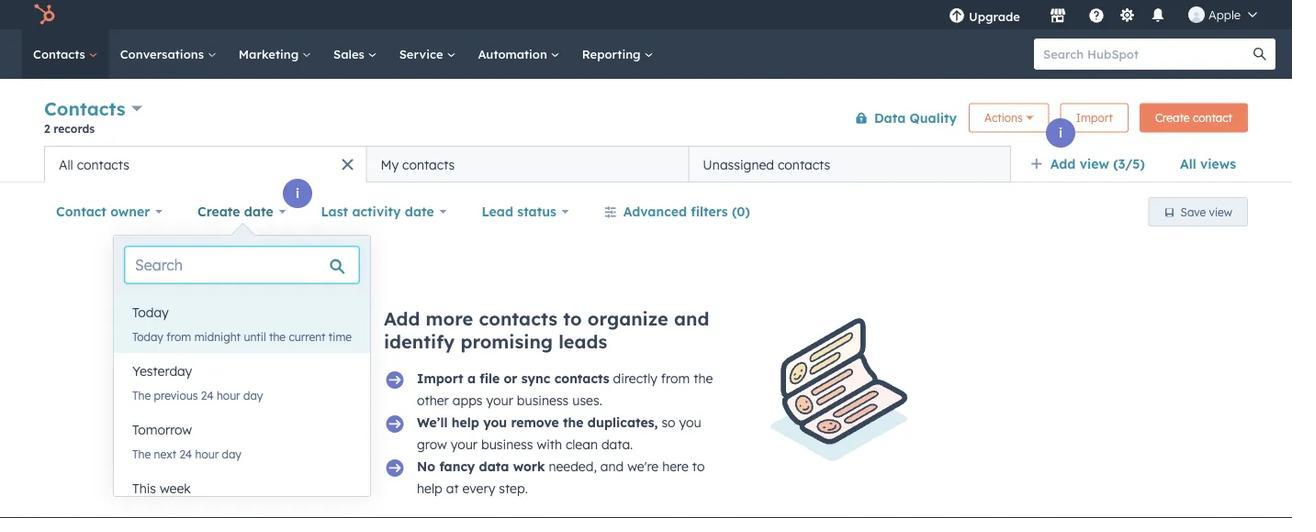 Task type: locate. For each thing, give the bounding box(es) containing it.
all down 2 records
[[59, 157, 73, 173]]

settings link
[[1116, 5, 1139, 24]]

today button
[[114, 295, 370, 332]]

clean
[[566, 437, 598, 453]]

1 horizontal spatial you
[[679, 415, 701, 431]]

reporting
[[582, 46, 644, 62]]

day
[[243, 389, 263, 403], [222, 448, 242, 462]]

help
[[452, 415, 479, 431], [417, 481, 443, 497]]

0 vertical spatial 24
[[201, 389, 214, 403]]

sync
[[521, 371, 551, 387]]

date up search search field on the left
[[244, 204, 273, 220]]

hubspot image
[[33, 4, 55, 26]]

view left (3/5)
[[1080, 156, 1109, 172]]

1 horizontal spatial import
[[1076, 111, 1113, 125]]

view right save
[[1209, 205, 1233, 219]]

day up this week "button"
[[222, 448, 242, 462]]

1 horizontal spatial your
[[486, 393, 513, 409]]

1 horizontal spatial to
[[692, 459, 705, 475]]

and
[[674, 308, 709, 331], [601, 459, 624, 475]]

marketplaces image
[[1050, 8, 1066, 25]]

0 vertical spatial your
[[486, 393, 513, 409]]

0 horizontal spatial all
[[59, 157, 73, 173]]

0 vertical spatial the
[[132, 389, 151, 403]]

contacts inside add more contacts to organize and identify promising leads
[[479, 308, 558, 331]]

your up the fancy
[[451, 437, 478, 453]]

24 inside yesterday the previous 24 hour day
[[201, 389, 214, 403]]

0 vertical spatial i
[[1059, 125, 1063, 141]]

2 horizontal spatial the
[[694, 371, 713, 387]]

(0)
[[732, 204, 750, 220]]

0 horizontal spatial the
[[269, 330, 286, 344]]

0 vertical spatial to
[[563, 308, 582, 331]]

i button up add view (3/5)
[[1046, 118, 1076, 148]]

search button
[[1245, 39, 1276, 70]]

from right directly
[[661, 371, 690, 387]]

the right directly
[[694, 371, 713, 387]]

import for import
[[1076, 111, 1113, 125]]

the
[[132, 389, 151, 403], [132, 448, 151, 462]]

1 horizontal spatial add
[[1051, 156, 1076, 172]]

list box
[[114, 295, 370, 519]]

the for yesterday
[[132, 389, 151, 403]]

to right here
[[692, 459, 705, 475]]

next
[[154, 448, 176, 462]]

and right organize
[[674, 308, 709, 331]]

all
[[1180, 156, 1197, 172], [59, 157, 73, 173]]

add left more
[[384, 308, 420, 331]]

business up we'll help you remove the duplicates,
[[517, 393, 569, 409]]

today
[[132, 305, 169, 321], [132, 330, 163, 344]]

menu item
[[1033, 0, 1037, 29]]

0 horizontal spatial view
[[1080, 156, 1109, 172]]

24 right previous
[[201, 389, 214, 403]]

to
[[563, 308, 582, 331], [692, 459, 705, 475]]

1 horizontal spatial help
[[452, 415, 479, 431]]

0 vertical spatial create
[[1155, 111, 1190, 125]]

save
[[1181, 205, 1206, 219]]

the inside yesterday the previous 24 hour day
[[132, 389, 151, 403]]

the for tomorrow
[[132, 448, 151, 462]]

the inside "directly from the other apps your business uses."
[[694, 371, 713, 387]]

1 all from the left
[[1180, 156, 1197, 172]]

0 vertical spatial business
[[517, 393, 569, 409]]

1 vertical spatial today
[[132, 330, 163, 344]]

1 the from the top
[[132, 389, 151, 403]]

contacts for my contacts
[[402, 157, 455, 173]]

2 you from the left
[[679, 415, 701, 431]]

yesterday
[[132, 364, 192, 380]]

0 horizontal spatial from
[[167, 330, 191, 344]]

0 horizontal spatial to
[[563, 308, 582, 331]]

(3/5)
[[1113, 156, 1145, 172]]

1 horizontal spatial view
[[1209, 205, 1233, 219]]

to inside add more contacts to organize and identify promising leads
[[563, 308, 582, 331]]

view for add
[[1080, 156, 1109, 172]]

1 you from the left
[[483, 415, 507, 431]]

0 vertical spatial view
[[1080, 156, 1109, 172]]

0 horizontal spatial help
[[417, 481, 443, 497]]

conversations
[[120, 46, 207, 62]]

1 horizontal spatial and
[[674, 308, 709, 331]]

0 horizontal spatial i button
[[283, 179, 312, 209]]

import up add view (3/5)
[[1076, 111, 1113, 125]]

i button
[[1046, 118, 1076, 148], [283, 179, 312, 209]]

0 vertical spatial and
[[674, 308, 709, 331]]

2 date from the left
[[405, 204, 434, 220]]

apps
[[453, 393, 483, 409]]

data
[[479, 459, 509, 475]]

my
[[381, 157, 399, 173]]

day inside tomorrow the next 24 hour day
[[222, 448, 242, 462]]

the up clean
[[563, 415, 584, 431]]

marketing
[[239, 46, 302, 62]]

1 horizontal spatial the
[[563, 415, 584, 431]]

file
[[480, 371, 500, 387]]

help inside the needed, and we're here to help at every step.
[[417, 481, 443, 497]]

your inside "directly from the other apps your business uses."
[[486, 393, 513, 409]]

you right so
[[679, 415, 701, 431]]

contacts banner
[[44, 94, 1248, 146]]

hour up tomorrow "button"
[[217, 389, 240, 403]]

1 vertical spatial import
[[417, 371, 463, 387]]

1 horizontal spatial day
[[243, 389, 263, 403]]

1 vertical spatial 24
[[180, 448, 192, 462]]

view inside add view (3/5) popup button
[[1080, 156, 1109, 172]]

1 horizontal spatial i button
[[1046, 118, 1076, 148]]

contacts inside my contacts button
[[402, 157, 455, 173]]

all inside all views link
[[1180, 156, 1197, 172]]

1 vertical spatial create
[[198, 204, 240, 220]]

and down data.
[[601, 459, 624, 475]]

previous
[[154, 389, 198, 403]]

step.
[[499, 481, 528, 497]]

contacts up records
[[44, 97, 125, 120]]

sales link
[[322, 29, 388, 79]]

grow
[[417, 437, 447, 453]]

0 horizontal spatial 24
[[180, 448, 192, 462]]

1 horizontal spatial i
[[1059, 125, 1063, 141]]

0 vertical spatial the
[[269, 330, 286, 344]]

1 vertical spatial add
[[384, 308, 420, 331]]

hour for tomorrow
[[195, 448, 219, 462]]

help down no
[[417, 481, 443, 497]]

the inside tomorrow the next 24 hour day
[[132, 448, 151, 462]]

contacts right unassigned at the top of the page
[[778, 157, 831, 173]]

this week button
[[114, 471, 370, 508]]

week
[[160, 481, 191, 497]]

sales
[[333, 46, 368, 62]]

create inside dropdown button
[[198, 204, 240, 220]]

service
[[399, 46, 447, 62]]

0 vertical spatial add
[[1051, 156, 1076, 172]]

create for create date
[[198, 204, 240, 220]]

24
[[201, 389, 214, 403], [180, 448, 192, 462]]

contacts
[[33, 46, 89, 62], [44, 97, 125, 120]]

business inside so you grow your business with clean data.
[[481, 437, 533, 453]]

1 horizontal spatial 24
[[201, 389, 214, 403]]

no fancy data work
[[417, 459, 545, 475]]

0 horizontal spatial and
[[601, 459, 624, 475]]

contacts right my
[[402, 157, 455, 173]]

1 horizontal spatial all
[[1180, 156, 1197, 172]]

with
[[537, 437, 562, 453]]

import up other
[[417, 371, 463, 387]]

automation
[[478, 46, 551, 62]]

all for all views
[[1180, 156, 1197, 172]]

1 vertical spatial to
[[692, 459, 705, 475]]

0 horizontal spatial create
[[198, 204, 240, 220]]

0 horizontal spatial i
[[296, 186, 299, 202]]

bob builder image
[[1189, 6, 1205, 23]]

filters
[[691, 204, 728, 220]]

contacts up import a file or sync contacts
[[479, 308, 558, 331]]

1 vertical spatial day
[[222, 448, 242, 462]]

create left contact
[[1155, 111, 1190, 125]]

apple button
[[1178, 0, 1268, 29]]

and inside add more contacts to organize and identify promising leads
[[674, 308, 709, 331]]

1 vertical spatial i
[[296, 186, 299, 202]]

the right until
[[269, 330, 286, 344]]

advanced
[[623, 204, 687, 220]]

add view (3/5)
[[1051, 156, 1145, 172]]

hour inside yesterday the previous 24 hour day
[[217, 389, 240, 403]]

0 vertical spatial day
[[243, 389, 263, 403]]

add
[[1051, 156, 1076, 172], [384, 308, 420, 331]]

contacts up uses.
[[555, 371, 610, 387]]

advanced filters (0) button
[[592, 194, 762, 231]]

1 vertical spatial the
[[694, 371, 713, 387]]

2 all from the left
[[59, 157, 73, 173]]

2 vertical spatial the
[[563, 415, 584, 431]]

day for yesterday
[[243, 389, 263, 403]]

last
[[321, 204, 348, 220]]

1 vertical spatial help
[[417, 481, 443, 497]]

1 vertical spatial the
[[132, 448, 151, 462]]

import a file or sync contacts
[[417, 371, 610, 387]]

all left views
[[1180, 156, 1197, 172]]

import inside button
[[1076, 111, 1113, 125]]

menu
[[936, 0, 1270, 29]]

work
[[513, 459, 545, 475]]

so you grow your business with clean data.
[[417, 415, 701, 453]]

1 vertical spatial view
[[1209, 205, 1233, 219]]

day up tomorrow "button"
[[243, 389, 263, 403]]

midnight
[[194, 330, 241, 344]]

create date
[[198, 204, 273, 220]]

business inside "directly from the other apps your business uses."
[[517, 393, 569, 409]]

24 inside tomorrow the next 24 hour day
[[180, 448, 192, 462]]

Search HubSpot search field
[[1034, 39, 1259, 70]]

contacts down hubspot link
[[33, 46, 89, 62]]

0 horizontal spatial import
[[417, 371, 463, 387]]

you left "remove"
[[483, 415, 507, 431]]

your down file at the left of page
[[486, 393, 513, 409]]

0 vertical spatial today
[[132, 305, 169, 321]]

add for add more contacts to organize and identify promising leads
[[384, 308, 420, 331]]

hour inside tomorrow the next 24 hour day
[[195, 448, 219, 462]]

business up data on the bottom of page
[[481, 437, 533, 453]]

notifications image
[[1150, 8, 1166, 25]]

0 vertical spatial hour
[[217, 389, 240, 403]]

1 vertical spatial contacts
[[44, 97, 125, 120]]

0 horizontal spatial date
[[244, 204, 273, 220]]

import button
[[1061, 103, 1129, 133]]

data
[[874, 110, 906, 126]]

1 vertical spatial hour
[[195, 448, 219, 462]]

view for save
[[1209, 205, 1233, 219]]

so
[[662, 415, 676, 431]]

24 right next
[[180, 448, 192, 462]]

hour right next
[[195, 448, 219, 462]]

0 vertical spatial contacts
[[33, 46, 89, 62]]

contacts inside all contacts button
[[77, 157, 129, 173]]

create down all contacts button
[[198, 204, 240, 220]]

all inside all contacts button
[[59, 157, 73, 173]]

date
[[244, 204, 273, 220], [405, 204, 434, 220]]

Search search field
[[125, 247, 359, 284]]

1 vertical spatial your
[[451, 437, 478, 453]]

from up yesterday
[[167, 330, 191, 344]]

add for add view (3/5)
[[1051, 156, 1076, 172]]

no
[[417, 459, 435, 475]]

needed, and we're here to help at every step.
[[417, 459, 705, 497]]

tomorrow the next 24 hour day
[[132, 423, 242, 462]]

contacts down records
[[77, 157, 129, 173]]

1 vertical spatial business
[[481, 437, 533, 453]]

1 horizontal spatial date
[[405, 204, 434, 220]]

2 the from the top
[[132, 448, 151, 462]]

add down import button
[[1051, 156, 1076, 172]]

contacts for unassigned contacts
[[778, 157, 831, 173]]

0 horizontal spatial day
[[222, 448, 242, 462]]

more
[[426, 308, 473, 331]]

0 vertical spatial import
[[1076, 111, 1113, 125]]

1 horizontal spatial from
[[661, 371, 690, 387]]

create inside button
[[1155, 111, 1190, 125]]

1 vertical spatial i button
[[283, 179, 312, 209]]

0 horizontal spatial your
[[451, 437, 478, 453]]

from inside today today from midnight until the current time
[[167, 330, 191, 344]]

date right activity
[[405, 204, 434, 220]]

last activity date
[[321, 204, 434, 220]]

view inside the save view button
[[1209, 205, 1233, 219]]

this week
[[132, 481, 191, 497]]

day inside yesterday the previous 24 hour day
[[243, 389, 263, 403]]

the down yesterday
[[132, 389, 151, 403]]

to left organize
[[563, 308, 582, 331]]

0 horizontal spatial add
[[384, 308, 420, 331]]

i button left last
[[283, 179, 312, 209]]

add inside add view (3/5) popup button
[[1051, 156, 1076, 172]]

i
[[1059, 125, 1063, 141], [296, 186, 299, 202]]

create contact button
[[1140, 103, 1248, 133]]

add inside add more contacts to organize and identify promising leads
[[384, 308, 420, 331]]

0 vertical spatial from
[[167, 330, 191, 344]]

help down apps
[[452, 415, 479, 431]]

contacts inside unassigned contacts 'button'
[[778, 157, 831, 173]]

1 horizontal spatial create
[[1155, 111, 1190, 125]]

the left next
[[132, 448, 151, 462]]

apple
[[1209, 7, 1241, 22]]

1 date from the left
[[244, 204, 273, 220]]

add view (3/5) button
[[1018, 146, 1168, 183]]

1 vertical spatial from
[[661, 371, 690, 387]]

contact owner button
[[44, 194, 175, 231]]

0 horizontal spatial you
[[483, 415, 507, 431]]

1 vertical spatial and
[[601, 459, 624, 475]]



Task type: vqa. For each thing, say whether or not it's contained in the screenshot.
3rd caret icon from the top of the page
no



Task type: describe. For each thing, give the bounding box(es) containing it.
this
[[132, 481, 156, 497]]

last activity date button
[[309, 194, 459, 231]]

advanced filters (0)
[[623, 204, 750, 220]]

current
[[289, 330, 326, 344]]

marketplaces button
[[1039, 0, 1077, 29]]

your inside so you grow your business with clean data.
[[451, 437, 478, 453]]

create date button
[[186, 194, 298, 231]]

all contacts
[[59, 157, 129, 173]]

a
[[467, 371, 476, 387]]

data quality
[[874, 110, 957, 126]]

hour for yesterday
[[217, 389, 240, 403]]

create for create contact
[[1155, 111, 1190, 125]]

contact
[[56, 204, 106, 220]]

unassigned
[[703, 157, 774, 173]]

uses.
[[572, 393, 602, 409]]

until
[[244, 330, 266, 344]]

tomorrow
[[132, 423, 192, 439]]

contacts for all contacts
[[77, 157, 129, 173]]

upgrade image
[[949, 8, 965, 25]]

and inside the needed, and we're here to help at every step.
[[601, 459, 624, 475]]

time
[[329, 330, 352, 344]]

24 for yesterday
[[201, 389, 214, 403]]

all views
[[1180, 156, 1236, 172]]

upgrade
[[969, 9, 1020, 24]]

help image
[[1088, 8, 1105, 25]]

quality
[[910, 110, 957, 126]]

lead status
[[482, 204, 557, 220]]

save view button
[[1149, 197, 1248, 227]]

2
[[44, 122, 50, 135]]

you inside so you grow your business with clean data.
[[679, 415, 701, 431]]

yesterday button
[[114, 354, 370, 390]]

directly
[[613, 371, 658, 387]]

contact owner
[[56, 204, 150, 220]]

leads
[[559, 331, 607, 354]]

every
[[462, 481, 495, 497]]

contact
[[1193, 111, 1233, 125]]

directly from the other apps your business uses.
[[417, 371, 713, 409]]

yesterday the previous 24 hour day
[[132, 364, 263, 403]]

the inside today today from midnight until the current time
[[269, 330, 286, 344]]

hubspot link
[[22, 4, 69, 26]]

i for topmost i button
[[1059, 125, 1063, 141]]

date inside dropdown button
[[244, 204, 273, 220]]

0 vertical spatial help
[[452, 415, 479, 431]]

service link
[[388, 29, 467, 79]]

0 vertical spatial i button
[[1046, 118, 1076, 148]]

fancy
[[439, 459, 475, 475]]

24 for tomorrow
[[180, 448, 192, 462]]

contacts button
[[44, 96, 142, 122]]

help button
[[1081, 0, 1112, 29]]

at
[[446, 481, 459, 497]]

views
[[1201, 156, 1236, 172]]

activity
[[352, 204, 401, 220]]

identify
[[384, 331, 455, 354]]

tomorrow button
[[114, 412, 370, 449]]

promising
[[461, 331, 553, 354]]

date inside "popup button"
[[405, 204, 434, 220]]

we'll
[[417, 415, 448, 431]]

list box containing today
[[114, 295, 370, 519]]

unassigned contacts
[[703, 157, 831, 173]]

contacts link
[[22, 29, 109, 79]]

i for left i button
[[296, 186, 299, 202]]

needed,
[[549, 459, 597, 475]]

data quality button
[[843, 100, 958, 136]]

lead status button
[[470, 194, 581, 231]]

marketing link
[[228, 29, 322, 79]]

duplicates,
[[588, 415, 658, 431]]

notifications button
[[1143, 0, 1174, 29]]

here
[[662, 459, 689, 475]]

lead
[[482, 204, 513, 220]]

remove
[[511, 415, 559, 431]]

search image
[[1254, 48, 1267, 61]]

save view
[[1181, 205, 1233, 219]]

settings image
[[1119, 8, 1136, 24]]

conversations link
[[109, 29, 228, 79]]

all views link
[[1168, 146, 1248, 183]]

1 today from the top
[[132, 305, 169, 321]]

import for import a file or sync contacts
[[417, 371, 463, 387]]

other
[[417, 393, 449, 409]]

automation link
[[467, 29, 571, 79]]

to inside the needed, and we're here to help at every step.
[[692, 459, 705, 475]]

we're
[[628, 459, 659, 475]]

day for tomorrow
[[222, 448, 242, 462]]

2 today from the top
[[132, 330, 163, 344]]

or
[[504, 371, 518, 387]]

owner
[[110, 204, 150, 220]]

my contacts
[[381, 157, 455, 173]]

2 records
[[44, 122, 95, 135]]

create contact
[[1155, 111, 1233, 125]]

reporting link
[[571, 29, 665, 79]]

all contacts button
[[44, 146, 366, 183]]

all for all contacts
[[59, 157, 73, 173]]

contacts inside popup button
[[44, 97, 125, 120]]

actions
[[985, 111, 1023, 125]]

unassigned contacts button
[[689, 146, 1011, 183]]

from inside "directly from the other apps your business uses."
[[661, 371, 690, 387]]

add more contacts to organize and identify promising leads
[[384, 308, 709, 354]]

menu containing apple
[[936, 0, 1270, 29]]



